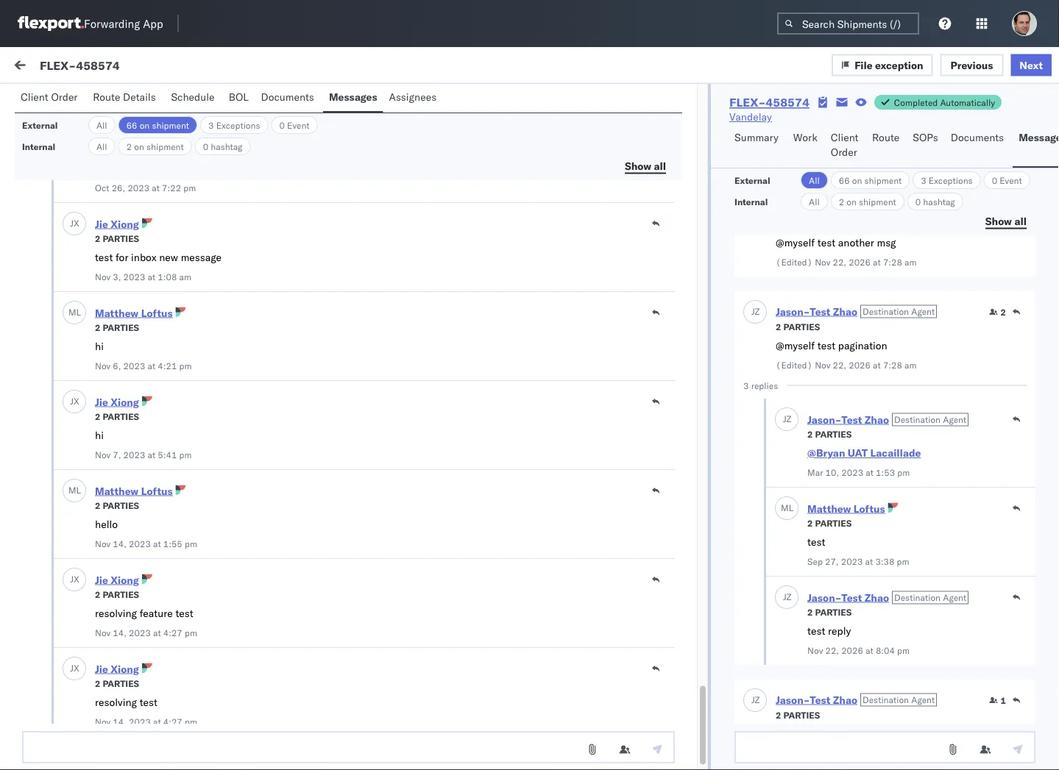 Task type: locate. For each thing, give the bounding box(es) containing it.
2023 inside "test for inbox new message nov 3, 2023 at 1:08 am"
[[123, 271, 145, 282]]

exceptions for the bottom show all button
[[929, 175, 973, 186]]

1 horizontal spatial documents
[[951, 131, 1004, 144]]

message inside message button
[[1019, 131, 1059, 144]]

1 vertical spatial internal
[[22, 141, 55, 152]]

0 hashtag for the bottom show all button
[[916, 196, 955, 207]]

0 horizontal spatial 66 on shipment
[[126, 120, 189, 131]]

flex-458574
[[40, 58, 120, 72], [730, 95, 810, 110]]

7:22
[[429, 171, 451, 184], [162, 182, 181, 193]]

test down please
[[175, 607, 193, 620]]

2023 right 27,
[[841, 556, 863, 567]]

client order button down my work
[[15, 84, 87, 113]]

3 14, from the top
[[113, 717, 127, 728]]

jie for nov
[[95, 396, 108, 409]]

completed
[[894, 97, 938, 108]]

2271801
[[848, 377, 893, 390]]

2023
[[128, 182, 150, 193], [123, 271, 145, 282], [123, 360, 145, 371], [123, 449, 145, 460], [842, 467, 864, 478], [129, 539, 151, 550], [841, 556, 863, 567], [129, 628, 151, 639], [129, 717, 151, 728]]

matthew loftus for hi
[[95, 307, 173, 320]]

jason- for nov 22, 2026 at 8:04 pm
[[808, 592, 842, 604]]

0 vertical spatial 22,
[[833, 257, 847, 268]]

0 horizontal spatial client
[[21, 91, 48, 103]]

2023 down delivery
[[129, 628, 151, 639]]

0 vertical spatial exception:
[[47, 384, 99, 396]]

route for route details
[[93, 91, 120, 103]]

3 j x from the top
[[70, 574, 79, 585]]

loftus for hello
[[141, 485, 173, 498]]

458574
[[76, 58, 120, 72], [766, 95, 810, 110], [848, 171, 886, 184], [848, 466, 886, 479], [848, 561, 886, 574], [848, 657, 886, 670], [848, 738, 886, 751]]

1 vertical spatial 3 exceptions
[[921, 175, 973, 186]]

2 hi from the top
[[95, 429, 104, 442]]

i
[[44, 251, 47, 264]]

at inside hi nov 6, 2023 at 4:21 pm
[[148, 360, 155, 371]]

import work button
[[103, 47, 173, 87]]

0 horizontal spatial client order
[[21, 91, 78, 103]]

omkar savant down final
[[71, 631, 137, 643]]

0 horizontal spatial and
[[114, 619, 132, 632]]

0 vertical spatial l
[[76, 307, 81, 318]]

2 vertical spatial 14,
[[113, 717, 127, 728]]

1 horizontal spatial client order
[[831, 131, 859, 159]]

0 horizontal spatial exceptions
[[216, 120, 260, 131]]

than
[[76, 590, 97, 603]]

3 exception: from the top
[[47, 656, 99, 669]]

external down my work
[[24, 93, 62, 106]]

at inside test sep 27, 2023 at 3:38 pm
[[865, 556, 873, 567]]

1 hi from the top
[[95, 340, 104, 353]]

waka
[[170, 317, 196, 330]]

message inside 'message list' button
[[171, 93, 214, 106]]

matthew down warehouse in the left bottom of the page
[[95, 485, 139, 498]]

j x for feature
[[70, 574, 79, 585]]

m for hello
[[68, 485, 76, 496]]

2 parties button for resolving test nov 14, 2023 at 4:27 pm
[[95, 677, 139, 690]]

5 flex- 458574 from the top
[[817, 738, 886, 751]]

test left pagination
[[818, 339, 836, 352]]

1 (edited) from the top
[[776, 257, 813, 268]]

j x up the filing
[[70, 218, 79, 229]]

2 7:28 from the top
[[883, 360, 903, 371]]

2 flex- 458574 from the top
[[817, 466, 886, 479]]

parties for hi nov 6, 2023 at 4:21 pm
[[103, 322, 139, 333]]

None text field
[[735, 732, 1036, 764]]

exception:
[[47, 384, 99, 396], [47, 465, 99, 477], [47, 656, 99, 669]]

flex- 1854269
[[817, 237, 893, 250]]

1 button
[[989, 695, 1006, 707]]

3 edt from the top
[[472, 466, 491, 479]]

hi inside hi nov 6, 2023 at 4:21 pm
[[95, 340, 104, 353]]

resolving feature test nov 14, 2023 at 4:27 pm
[[95, 607, 197, 639]]

is
[[67, 494, 75, 507]]

2 parties for test for inbox new message nov 3, 2023 at 1:08 am
[[95, 233, 139, 244]]

1 vertical spatial 2 on shipment
[[839, 196, 896, 207]]

0 vertical spatial exceptions
[[216, 120, 260, 131]]

oct for oct 26, 2023, 5:44 pm edt
[[359, 738, 376, 751]]

3 pm from the top
[[454, 466, 469, 479]]

hello
[[95, 518, 118, 531]]

at
[[152, 182, 160, 193], [873, 257, 881, 268], [148, 271, 155, 282], [873, 360, 881, 371], [148, 360, 155, 371], [148, 449, 155, 460], [866, 467, 874, 478], [153, 539, 161, 550], [865, 556, 873, 567], [153, 628, 161, 639], [866, 645, 874, 656], [153, 717, 161, 728]]

at left 3:38
[[865, 556, 873, 567]]

1 vertical spatial route
[[872, 131, 900, 144]]

1 vertical spatial 14,
[[113, 628, 127, 639]]

hi up warehouse in the left bottom of the page
[[95, 429, 104, 442]]

7:28 inside @myself test pagination (edited)  nov 22, 2026 at 7:28 am
[[883, 360, 903, 371]]

j x left unknown
[[70, 396, 79, 407]]

understanding
[[44, 619, 112, 632]]

2023 down uat
[[842, 467, 864, 478]]

for
[[116, 251, 128, 264]]

1 jie xiong button from the top
[[95, 218, 139, 230]]

test left for on the left top of page
[[95, 251, 113, 264]]

j z
[[752, 306, 760, 317], [783, 414, 792, 425], [783, 592, 792, 603], [752, 695, 760, 706]]

parties for resolving feature test nov 14, 2023 at 4:27 pm
[[103, 589, 139, 600]]

2 jie xiong from the top
[[95, 396, 139, 409]]

matthew for test
[[808, 502, 851, 515]]

4 jie from the top
[[95, 663, 108, 676]]

xiong for test
[[111, 663, 139, 676]]

0 vertical spatial this
[[44, 494, 64, 507]]

2 vertical spatial exception:
[[47, 656, 99, 669]]

schedule
[[171, 91, 215, 103]]

latent messaging test. up mike.jpg link at the top of the page
[[95, 134, 201, 147]]

1 vertical spatial we
[[186, 604, 201, 617]]

2 parties button for hello nov 14, 2023 at 1:55 pm
[[95, 499, 139, 512]]

(edited)
[[776, 257, 813, 268], [776, 360, 813, 371]]

flex-458574 link
[[730, 95, 810, 110]]

matthew down the 10,
[[808, 502, 851, 515]]

xiong down 6,
[[111, 396, 139, 409]]

test inside @myself test pagination (edited)  nov 22, 2026 at 7:28 am
[[818, 339, 836, 352]]

test. down omkar savant destination agent
[[180, 134, 201, 147]]

1 horizontal spatial show all
[[986, 215, 1027, 227]]

1 2023, from the top
[[397, 171, 426, 184]]

@myself left the flex- 1854269
[[776, 236, 815, 249]]

jie xiong button down soon
[[95, 663, 139, 676]]

3 jie xiong button from the top
[[95, 574, 139, 587]]

message list
[[171, 93, 235, 106]]

we
[[44, 560, 59, 573], [186, 604, 201, 617]]

jie xiong button for test
[[95, 663, 139, 676]]

agent
[[218, 101, 242, 112], [911, 306, 935, 317], [943, 414, 967, 425], [943, 592, 967, 603], [911, 695, 935, 706]]

2023 inside resolving test nov 14, 2023 at 4:27 pm
[[129, 717, 151, 728]]

4 pm from the top
[[454, 738, 469, 751]]

you
[[123, 560, 139, 573], [189, 619, 205, 632]]

3 down 'message list' button
[[208, 120, 214, 131]]

1 horizontal spatial 66 on shipment
[[839, 175, 902, 186]]

loftus for hi
[[141, 307, 173, 320]]

0 horizontal spatial you
[[123, 560, 139, 573]]

exceptions down bol button
[[216, 120, 260, 131]]

1 horizontal spatial work
[[793, 131, 818, 144]]

1 vertical spatial loftus
[[141, 485, 173, 498]]

0 horizontal spatial 66
[[126, 120, 137, 131]]

0 horizontal spatial 7:22
[[162, 182, 181, 193]]

test sep 27, 2023 at 3:38 pm
[[808, 536, 910, 567]]

3 for leftmost show all button
[[208, 120, 214, 131]]

1 vertical spatial m l
[[68, 485, 81, 496]]

xiong down soon
[[111, 663, 139, 676]]

agent for nov 22, 2026 at 8:04 pm
[[943, 592, 967, 603]]

test for nov 22, 2026 at 8:04 pm
[[842, 592, 862, 604]]

2023 inside hi nov 7, 2023 at 5:41 pm
[[123, 449, 145, 460]]

4 j x from the top
[[70, 663, 79, 674]]

0 horizontal spatial this
[[44, 494, 64, 507]]

x right cargo
[[74, 663, 79, 674]]

m for test
[[781, 503, 789, 514]]

2 xiong from the top
[[111, 396, 139, 409]]

this inside this is a great deal and with this create a lucrative partnership.
[[44, 494, 64, 507]]

@myself inside @myself test pagination (edited)  nov 22, 2026 at 7:28 am
[[776, 339, 815, 352]]

1 vertical spatial delay
[[135, 671, 162, 684]]

jie xiong down soon
[[95, 663, 139, 676]]

- for oct 26, 2023, 5:44 pm edt
[[588, 738, 594, 751]]

recovery)
[[125, 656, 177, 669]]

0 horizontal spatial work
[[42, 57, 80, 77]]

forwarding app
[[84, 17, 163, 31]]

improve
[[216, 251, 253, 264]]

2 @myself from the top
[[776, 339, 815, 352]]

1 x from the top
[[74, 218, 79, 229]]

1 4:27 from the top
[[163, 628, 182, 639]]

j for nov
[[752, 306, 755, 317]]

matthew loftus button for hi
[[95, 307, 173, 320]]

matthew loftus button down 3,
[[95, 307, 173, 320]]

3 xiong from the top
[[111, 574, 139, 587]]

m l for hi
[[68, 307, 81, 318]]

1 jie from the top
[[95, 218, 108, 230]]

external
[[24, 93, 62, 106], [22, 120, 58, 131], [735, 175, 771, 186]]

2 14, from the top
[[113, 628, 127, 639]]

2 edt from the top
[[472, 377, 491, 390]]

jie xiong for feature
[[95, 574, 139, 587]]

internal (0)
[[99, 93, 157, 106]]

2 vertical spatial loftus
[[854, 502, 885, 515]]

deal
[[112, 494, 132, 507]]

0 horizontal spatial 3
[[208, 120, 214, 131]]

import work
[[109, 60, 167, 73]]

2 vertical spatial matthew
[[808, 502, 851, 515]]

xiong for feature
[[111, 574, 139, 587]]

a right the filing
[[93, 251, 98, 264]]

22, inside @myself test another msg (edited)  nov 22, 2026 at 7:28 am
[[833, 257, 847, 268]]

test inside the test reply nov 22, 2026 at 8:04 pm
[[808, 625, 826, 638]]

work
[[42, 57, 80, 77], [851, 128, 870, 139]]

edt for oct 26, 2023, 7:22 pm edt
[[472, 171, 491, 184]]

order
[[51, 91, 78, 103], [831, 146, 858, 159]]

4 2023, from the top
[[397, 738, 426, 751]]

2 parties for resolving feature test nov 14, 2023 at 4:27 pm
[[95, 589, 139, 600]]

show all
[[625, 159, 666, 172], [986, 215, 1027, 227]]

jason-test zhao destination agent for (edited)  nov 22, 2026 at 7:28 am
[[776, 305, 935, 318]]

flex- 458574 for oct 26, 2023, 7:22 pm edt
[[817, 171, 886, 184]]

0 hashtag for leftmost show all button
[[203, 141, 243, 152]]

2 parties button for test sep 27, 2023 at 3:38 pm
[[808, 516, 852, 529]]

66 on shipment
[[126, 120, 189, 131], [839, 175, 902, 186]]

0 horizontal spatial messaging
[[77, 185, 126, 198]]

2 4:27 from the top
[[163, 717, 182, 728]]

0 vertical spatial 0 event
[[279, 120, 310, 131]]

matthew for hello
[[95, 485, 139, 498]]

2026 inside @myself test another msg (edited)  nov 22, 2026 at 7:28 am
[[849, 257, 871, 268]]

zhao for mar 10, 2023 at 1:53 pm
[[865, 413, 889, 426]]

x
[[74, 218, 79, 229], [74, 396, 79, 407], [74, 574, 79, 585], [74, 663, 79, 674]]

2026
[[849, 257, 871, 268], [849, 360, 871, 371], [842, 645, 864, 656]]

warehouse
[[102, 465, 157, 477]]

0 horizontal spatial 0 event
[[279, 120, 310, 131]]

z for nov 22, 2026 at 8:04 pm
[[787, 592, 792, 603]]

client down my
[[21, 91, 48, 103]]

at inside the test reply nov 22, 2026 at 8:04 pm
[[866, 645, 874, 656]]

j x left (air
[[70, 663, 79, 674]]

0 horizontal spatial show
[[625, 159, 652, 172]]

1 pm from the top
[[454, 171, 469, 184]]

oct for oct 26, 2023, 7:22 pm edt
[[359, 171, 376, 184]]

resolving for test
[[95, 696, 137, 709]]

4 xiong from the top
[[111, 663, 139, 676]]

hashtag down sops button
[[923, 196, 955, 207]]

2 parties button for test for inbox new message nov 3, 2023 at 1:08 am
[[95, 232, 139, 244]]

j x for test
[[70, 663, 79, 674]]

completed automatically
[[894, 97, 995, 108]]

exception: inside exception: (air recovery) cargo availability delay
[[47, 656, 99, 669]]

2 jie from the top
[[95, 396, 108, 409]]

7:28 down msg
[[883, 257, 903, 268]]

1 horizontal spatial hashtag
[[923, 196, 955, 207]]

with
[[155, 494, 175, 507]]

zhao up pagination
[[833, 305, 858, 318]]

0 vertical spatial show
[[625, 159, 652, 172]]

pm for 7:22
[[454, 171, 469, 184]]

and up partnership.
[[135, 494, 152, 507]]

1 vertical spatial documents
[[951, 131, 1004, 144]]

date.
[[160, 604, 184, 617]]

message for message list
[[171, 93, 214, 106]]

xiong up for on the left top of page
[[111, 218, 139, 230]]

edt
[[472, 171, 491, 184], [472, 377, 491, 390], [472, 466, 491, 479], [472, 738, 491, 751]]

matthew for hi
[[95, 307, 139, 320]]

matthew loftus
[[95, 307, 173, 320], [95, 485, 173, 498], [808, 502, 885, 515]]

exception: for exception: warehouse devan delay
[[47, 465, 99, 477]]

0 vertical spatial a
[[93, 251, 98, 264]]

2 on shipment up 1854269
[[839, 196, 896, 207]]

documents button down automatically
[[945, 124, 1013, 168]]

@myself up replies
[[776, 339, 815, 352]]

j z for nov 22, 2026 at 8:04 pm
[[783, 592, 792, 603]]

1 vertical spatial all
[[1015, 215, 1027, 227]]

edt for oct 26, 2023, 5:44 pm edt
[[472, 738, 491, 751]]

route details
[[93, 91, 156, 103]]

14, down hello
[[113, 539, 127, 550]]

3 jie xiong from the top
[[95, 574, 139, 587]]

resolving down the expected.
[[95, 607, 137, 620]]

latent messaging test.
[[95, 134, 201, 147], [44, 185, 150, 198]]

1 horizontal spatial 66
[[839, 175, 850, 186]]

test down recovery)
[[140, 696, 158, 709]]

4 jie xiong from the top
[[95, 663, 139, 676]]

loftus down mar 10, 2023 at 1:53 pm
[[854, 502, 885, 515]]

4 x from the top
[[74, 663, 79, 674]]

lucrative
[[84, 509, 124, 522]]

@myself
[[776, 236, 815, 249], [776, 339, 815, 352]]

1 vertical spatial 66 on shipment
[[839, 175, 902, 186]]

2 resolving from the top
[[95, 696, 137, 709]]

l for test
[[789, 503, 794, 514]]

4 jie xiong button from the top
[[95, 663, 139, 676]]

0 vertical spatial work
[[42, 57, 80, 77]]

this
[[44, 494, 64, 507], [112, 575, 132, 588]]

4:27 down recovery)
[[163, 717, 182, 728]]

3 - from the top
[[588, 466, 594, 479]]

1 vertical spatial documents button
[[945, 124, 1013, 168]]

delay inside exception: (air recovery) cargo availability delay
[[135, 671, 162, 684]]

2023 inside resolving feature test nov 14, 2023 at 4:27 pm
[[129, 628, 151, 639]]

show
[[625, 159, 652, 172], [986, 215, 1012, 227]]

exceptions down sops button
[[929, 175, 973, 186]]

savant
[[131, 100, 164, 113], [105, 226, 137, 239], [105, 292, 137, 305], [105, 358, 137, 371], [105, 439, 137, 452], [105, 535, 137, 548], [105, 631, 137, 643], [105, 726, 137, 739]]

at down 1854269
[[873, 257, 881, 268]]

nov left 7,
[[95, 449, 111, 460]]

2 inside button
[[1001, 307, 1006, 318]]

feature
[[140, 607, 173, 620]]

1 horizontal spatial test.
[[180, 134, 201, 147]]

matthew loftus button down exception: warehouse devan delay
[[95, 485, 173, 498]]

test
[[810, 305, 831, 318], [842, 413, 862, 426], [842, 592, 862, 604], [810, 694, 831, 707]]

at left 1:08
[[148, 271, 155, 282]]

2023 down 'availability'
[[129, 717, 151, 728]]

1 vertical spatial 4:27
[[163, 717, 182, 728]]

-
[[588, 171, 594, 184], [588, 377, 594, 390], [588, 466, 594, 479], [588, 738, 594, 751]]

xiong up the expected.
[[111, 574, 139, 587]]

hi for jie xiong
[[95, 429, 104, 442]]

22, down the flex- 1854269
[[833, 257, 847, 268]]

sep
[[808, 556, 823, 567]]

order down the related
[[831, 146, 858, 159]]

matthew
[[95, 307, 139, 320], [95, 485, 139, 498], [808, 502, 851, 515]]

order for the bottommost client order button
[[831, 146, 858, 159]]

work inside "button"
[[793, 131, 818, 144]]

4:27 inside resolving test nov 14, 2023 at 4:27 pm
[[163, 717, 182, 728]]

1 exception: from the top
[[47, 384, 99, 396]]

2 jie xiong button from the top
[[95, 396, 139, 409]]

at inside hi nov 7, 2023 at 5:41 pm
[[148, 449, 155, 460]]

flexport. image
[[18, 16, 84, 31]]

and up soon
[[114, 619, 132, 632]]

test up uat
[[842, 413, 862, 426]]

0 vertical spatial route
[[93, 91, 120, 103]]

14, inside hello nov 14, 2023 at 1:55 pm
[[113, 539, 127, 550]]

1 - from the top
[[588, 171, 594, 184]]

0 vertical spatial loftus
[[141, 307, 173, 320]]

work right the related
[[851, 128, 870, 139]]

1 xiong from the top
[[111, 218, 139, 230]]

latent messaging test. down mike.jpg on the top left of page
[[44, 185, 150, 198]]

nov left the 8:04
[[808, 645, 823, 656]]

matthew loftus down 3,
[[95, 307, 173, 320]]

1 vertical spatial l
[[76, 485, 81, 496]]

4 - from the top
[[588, 738, 594, 751]]

1 horizontal spatial we
[[186, 604, 201, 617]]

nov
[[815, 257, 831, 268], [95, 271, 111, 282], [815, 360, 831, 371], [95, 360, 111, 371], [95, 449, 111, 460], [95, 539, 111, 550], [95, 628, 111, 639], [808, 645, 823, 656], [95, 717, 111, 728]]

3 x from the top
[[74, 574, 79, 585]]

x up the filing
[[74, 218, 79, 229]]

jason- for mar 10, 2023 at 1:53 pm
[[808, 413, 842, 426]]

j x for for
[[70, 218, 79, 229]]

1 vertical spatial this
[[112, 575, 132, 588]]

jason-
[[776, 305, 810, 318], [808, 413, 842, 426], [808, 592, 842, 604], [776, 694, 810, 707]]

work inside button
[[143, 60, 167, 73]]

1 14, from the top
[[113, 539, 127, 550]]

4 edt from the top
[[472, 738, 491, 751]]

pm
[[183, 182, 196, 193], [179, 360, 192, 371], [179, 449, 192, 460], [898, 467, 910, 478], [185, 539, 197, 550], [897, 556, 910, 567], [185, 628, 197, 639], [897, 645, 910, 656], [185, 717, 197, 728]]

m l for test
[[781, 503, 794, 514]]

latent up i
[[44, 185, 74, 198]]

client order right "work" "button"
[[831, 131, 859, 159]]

0 horizontal spatial client order button
[[15, 84, 87, 113]]

@myself for another
[[776, 236, 815, 249]]

0 vertical spatial hashtag
[[211, 141, 243, 152]]

None text field
[[22, 732, 675, 764]]

0 horizontal spatial order
[[51, 91, 78, 103]]

test for (edited)  nov 22, 2026 at 7:28 am
[[810, 305, 831, 318]]

3 left replies
[[744, 380, 749, 391]]

edt for oct 26, 2023, 5:45 pm edt
[[472, 466, 491, 479]]

2 vertical spatial m
[[781, 503, 789, 514]]

test for mar 10, 2023 at 1:53 pm
[[842, 413, 862, 426]]

2 2023, from the top
[[397, 377, 426, 390]]

2 x from the top
[[74, 396, 79, 407]]

at right the will
[[153, 628, 161, 639]]

0 horizontal spatial show all
[[625, 159, 666, 172]]

0 vertical spatial matthew loftus button
[[95, 307, 173, 320]]

1 vertical spatial 3
[[921, 175, 927, 186]]

parties
[[103, 116, 139, 127], [103, 233, 139, 244], [784, 321, 820, 332], [103, 322, 139, 333], [103, 411, 139, 422], [815, 429, 852, 440], [103, 500, 139, 511], [815, 518, 852, 529], [103, 589, 139, 600], [815, 607, 852, 618], [103, 678, 139, 689], [784, 710, 820, 721]]

1 horizontal spatial event
[[1000, 175, 1022, 186]]

1 horizontal spatial this
[[112, 575, 132, 588]]

2023 up exception: warehouse devan delay
[[123, 449, 145, 460]]

3 jie from the top
[[95, 574, 108, 587]]

jason-test zhao button up @myself test pagination (edited)  nov 22, 2026 at 7:28 am at the top
[[776, 305, 858, 318]]

0 vertical spatial 14,
[[113, 539, 127, 550]]

0 horizontal spatial event
[[287, 120, 310, 131]]

22, inside the test reply nov 22, 2026 at 8:04 pm
[[826, 645, 839, 656]]

xiong for nov
[[111, 396, 139, 409]]

work up the external (0)
[[42, 57, 80, 77]]

loftus for test
[[854, 502, 885, 515]]

work left the related
[[793, 131, 818, 144]]

1 horizontal spatial and
[[135, 494, 152, 507]]

@
[[44, 752, 53, 765]]

2
[[95, 116, 100, 127], [126, 141, 132, 152], [839, 196, 845, 207], [95, 233, 100, 244], [1001, 307, 1006, 318], [776, 321, 782, 332], [95, 322, 100, 333], [95, 411, 100, 422], [808, 429, 813, 440], [95, 500, 100, 511], [808, 518, 813, 529], [95, 589, 100, 600], [808, 607, 813, 618], [95, 678, 100, 689], [776, 710, 782, 721]]

pm inside test sep 27, 2023 at 3:38 pm
[[897, 556, 910, 567]]

test left another
[[818, 236, 836, 249]]

jason-test zhao destination agent down the 8:04
[[776, 694, 935, 707]]

jason-test zhao button up 'reply'
[[808, 592, 889, 604]]

1 resolving from the top
[[95, 607, 137, 620]]

1 horizontal spatial work
[[851, 128, 870, 139]]

3 2023, from the top
[[397, 466, 426, 479]]

1 horizontal spatial flex-458574
[[730, 95, 810, 110]]

1 vertical spatial order
[[831, 146, 858, 159]]

m l
[[68, 307, 81, 318], [68, 485, 81, 496], [781, 503, 794, 514]]

- for oct 26, 2023, 5:46 pm edt
[[588, 377, 594, 390]]

assignees button
[[383, 84, 445, 113]]

1 j x from the top
[[70, 218, 79, 229]]

1 7:28 from the top
[[883, 257, 903, 268]]

7 omkar savant from the top
[[71, 726, 137, 739]]

0 vertical spatial we
[[44, 560, 59, 573]]

exception: for exception: unknown customs hold type
[[47, 384, 99, 396]]

1 horizontal spatial 7:22
[[429, 171, 451, 184]]

4:27 down date.
[[163, 628, 182, 639]]

at down recovery)
[[153, 717, 161, 728]]

@myself inside @myself test another msg (edited)  nov 22, 2026 at 7:28 am
[[776, 236, 815, 249]]

2026 up flex- 2271801
[[849, 360, 871, 371]]

will
[[135, 619, 151, 632]]

you right update
[[189, 619, 205, 632]]

x left unknown
[[74, 396, 79, 407]]

messaging
[[128, 134, 177, 147], [77, 185, 126, 198]]

nov up flex- 2271801
[[815, 360, 831, 371]]

5 omkar savant from the top
[[71, 535, 137, 548]]

sops
[[913, 131, 938, 144]]

client order button left item/shipment
[[825, 124, 867, 168]]

2 horizontal spatial message
[[1019, 131, 1059, 144]]

client order button
[[15, 84, 87, 113], [825, 124, 867, 168]]

0 hashtag
[[203, 141, 243, 152], [916, 196, 955, 207]]

documents down automatically
[[951, 131, 1004, 144]]

messaging up mike.jpg link at the top of the page
[[128, 134, 177, 147]]

parties for resolving test nov 14, 2023 at 4:27 pm
[[103, 678, 139, 689]]

test inside "test for inbox new message nov 3, 2023 at 1:08 am"
[[95, 251, 113, 264]]

2 exception: from the top
[[47, 465, 99, 477]]

flex- 458574
[[817, 171, 886, 184], [817, 466, 886, 479], [817, 561, 886, 574], [817, 657, 886, 670], [817, 738, 886, 751]]

we up been
[[44, 560, 59, 573]]

26, for oct 26, 2023, 5:44 pm edt
[[378, 738, 394, 751]]

event for the bottom show all button
[[1000, 175, 1022, 186]]

2 parties button for test reply nov 22, 2026 at 8:04 pm
[[808, 606, 852, 618]]

vandelay
[[730, 110, 772, 123]]

resize handle column header
[[335, 123, 352, 771], [564, 123, 581, 771], [793, 123, 810, 771], [1022, 123, 1039, 771]]

1 (0) from the left
[[65, 93, 84, 106]]

loftus up partnership.
[[141, 485, 173, 498]]

1 jie xiong from the top
[[95, 218, 139, 230]]

documents right bol button
[[261, 91, 314, 103]]

2 horizontal spatial internal
[[735, 196, 768, 207]]

order for client order button to the top
[[51, 91, 78, 103]]

order down my work
[[51, 91, 78, 103]]

3 flex- 458574 from the top
[[817, 561, 886, 574]]

2 pm from the top
[[454, 377, 469, 390]]

omkar savant down 3,
[[71, 292, 137, 305]]

0 vertical spatial messaging
[[128, 134, 177, 147]]

test left 1366815
[[810, 305, 831, 318]]

66 down the related
[[839, 175, 850, 186]]

66 for leftmost show all button
[[126, 120, 137, 131]]

zhao
[[833, 305, 858, 318], [865, 413, 889, 426], [865, 592, 889, 604], [833, 694, 858, 707]]

0 vertical spatial resolving
[[95, 607, 137, 620]]

0 hashtag down sops button
[[916, 196, 955, 207]]

1 vertical spatial m
[[68, 485, 76, 496]]

at inside resolving feature test nov 14, 2023 at 4:27 pm
[[153, 628, 161, 639]]

and inside we are notifying you that been delayed. this often longer than expected. please shipment's final delivery date. we understanding and will update you shipment as soon as possible.
[[114, 619, 132, 632]]

test inside resolving test nov 14, 2023 at 4:27 pm
[[140, 696, 158, 709]]

whatever floats your boat! waka
[[44, 317, 196, 330]]

hashtag
[[211, 141, 243, 152], [923, 196, 955, 207]]

2 vertical spatial matthew loftus
[[808, 502, 885, 515]]

client for client order button to the top
[[21, 91, 48, 103]]

jie xiong button down 6,
[[95, 396, 139, 409]]

1 vertical spatial matthew
[[95, 485, 139, 498]]

matthew loftus button down mar 10, 2023 at 1:53 pm
[[808, 502, 885, 515]]

1 horizontal spatial client
[[831, 131, 859, 144]]

2 parties for hi nov 6, 2023 at 4:21 pm
[[95, 322, 139, 333]]

hi inside hi nov 7, 2023 at 5:41 pm
[[95, 429, 104, 442]]

oct 26, 2023, 7:22 pm edt
[[359, 171, 491, 184]]

am inside @myself test another msg (edited)  nov 22, 2026 at 7:28 am
[[905, 257, 917, 268]]

we right date.
[[186, 604, 201, 617]]

14, left the will
[[113, 628, 127, 639]]

x for nov
[[74, 396, 79, 407]]

2 - from the top
[[588, 377, 594, 390]]

1366815
[[848, 304, 893, 317]]

all button
[[88, 116, 115, 134], [88, 138, 115, 155], [801, 172, 828, 189], [801, 193, 828, 211]]

1 vertical spatial event
[[1000, 175, 1022, 186]]

on
[[140, 120, 150, 131], [134, 141, 144, 152], [852, 175, 862, 186], [847, 196, 857, 207]]

7:28 up 2271801
[[883, 360, 903, 371]]

jason-test zhao button up uat
[[808, 413, 889, 426]]

matthew loftus down exception: warehouse devan delay
[[95, 485, 173, 498]]

2 (0) from the left
[[137, 93, 157, 106]]

4 omkar savant from the top
[[71, 439, 137, 452]]

2 parties for test sep 27, 2023 at 3:38 pm
[[808, 518, 852, 529]]

1 @myself from the top
[[776, 236, 815, 249]]

4 resize handle column header from the left
[[1022, 123, 1039, 771]]

nov inside hi nov 7, 2023 at 5:41 pm
[[95, 449, 111, 460]]

2 j x from the top
[[70, 396, 79, 407]]

hi nov 6, 2023 at 4:21 pm
[[95, 340, 192, 371]]

1 vertical spatial (edited)
[[776, 360, 813, 371]]

resolving inside resolving feature test nov 14, 2023 at 4:27 pm
[[95, 607, 137, 620]]

0 vertical spatial (edited)
[[776, 257, 813, 268]]

5:45
[[429, 466, 451, 479]]

route for route
[[872, 131, 900, 144]]

1 edt from the top
[[472, 171, 491, 184]]

at inside hello nov 14, 2023 at 1:55 pm
[[153, 539, 161, 550]]

0 horizontal spatial all
[[654, 159, 666, 172]]

5:46
[[429, 377, 451, 390]]

0 vertical spatial 0 hashtag
[[203, 141, 243, 152]]

next button
[[1011, 54, 1052, 76]]

as left soon
[[90, 634, 101, 647]]

0 vertical spatial internal
[[99, 93, 135, 106]]

0 horizontal spatial 0 hashtag
[[203, 141, 243, 152]]

route button
[[867, 124, 907, 168]]

test inside test sep 27, 2023 at 3:38 pm
[[808, 536, 826, 549]]

2 (edited) from the top
[[776, 360, 813, 371]]

1 flex- 458574 from the top
[[817, 171, 886, 184]]

2 parties for hi nov 7, 2023 at 5:41 pm
[[95, 411, 139, 422]]

jie up commendation
[[95, 218, 108, 230]]

2 parties for test reply nov 22, 2026 at 8:04 pm
[[808, 607, 852, 618]]

matthew loftus button for test
[[808, 502, 885, 515]]

resolving inside resolving test nov 14, 2023 at 4:27 pm
[[95, 696, 137, 709]]



Task type: vqa. For each thing, say whether or not it's contained in the screenshot.
Next button
yes



Task type: describe. For each thing, give the bounding box(es) containing it.
2026 inside @myself test pagination (edited)  nov 22, 2026 at 7:28 am
[[849, 360, 871, 371]]

j for message
[[70, 218, 74, 229]]

related work item/shipment
[[818, 128, 933, 139]]

1 vertical spatial 0 event
[[992, 175, 1022, 186]]

all for leftmost show all button
[[654, 159, 666, 172]]

3 resize handle column header from the left
[[793, 123, 810, 771]]

nov inside the test reply nov 22, 2026 at 8:04 pm
[[808, 645, 823, 656]]

1:53
[[876, 467, 895, 478]]

this inside we are notifying you that been delayed. this often longer than expected. please shipment's final delivery date. we understanding and will update you shipment as soon as possible.
[[112, 575, 132, 588]]

jie xiong for nov
[[95, 396, 139, 409]]

message for message button
[[1019, 131, 1059, 144]]

shipment inside we are notifying you that been delayed. this often longer than expected. please shipment's final delivery date. we understanding and will update you shipment as soon as possible.
[[44, 634, 88, 647]]

external (0) button
[[18, 87, 93, 116]]

1 horizontal spatial latent
[[95, 134, 125, 147]]

destination for nov 22, 2026 at 8:04 pm
[[894, 592, 941, 603]]

jie for for
[[95, 218, 108, 230]]

(air
[[102, 656, 123, 669]]

matthew loftus button for hello
[[95, 485, 173, 498]]

on up mike.jpg link at the top of the page
[[134, 141, 144, 152]]

4 flex- 458574 from the top
[[817, 657, 886, 670]]

client order for client order button to the top
[[21, 91, 78, 103]]

filing
[[67, 251, 90, 264]]

27,
[[825, 556, 839, 567]]

agent for mar 10, 2023 at 1:53 pm
[[943, 414, 967, 425]]

3 for the bottom show all button
[[921, 175, 927, 186]]

x for for
[[74, 218, 79, 229]]

are
[[62, 560, 76, 573]]

and inside this is a great deal and with this create a lucrative partnership.
[[135, 494, 152, 507]]

3 omkar savant from the top
[[71, 358, 137, 371]]

0 horizontal spatial documents
[[261, 91, 314, 103]]

0 vertical spatial 66 on shipment
[[126, 120, 189, 131]]

sops button
[[907, 124, 945, 168]]

0 horizontal spatial latent
[[44, 185, 74, 198]]

6 omkar savant from the top
[[71, 631, 137, 643]]

parties for test for inbox new message nov 3, 2023 at 1:08 am
[[103, 233, 139, 244]]

l for hello
[[76, 485, 81, 496]]

1
[[1001, 695, 1006, 706]]

1:08
[[158, 271, 177, 282]]

7:28 inside @myself test another msg (edited)  nov 22, 2026 at 7:28 am
[[883, 257, 903, 268]]

matthew loftus for hello
[[95, 485, 173, 498]]

5:41
[[158, 449, 177, 460]]

jason- for (edited)  nov 22, 2026 at 7:28 am
[[776, 305, 810, 318]]

nov inside resolving test nov 14, 2023 at 4:27 pm
[[95, 717, 111, 728]]

flex- 1366815
[[817, 304, 893, 317]]

2 omkar savant from the top
[[71, 292, 137, 305]]

zhao for (edited)  nov 22, 2026 at 7:28 am
[[833, 305, 858, 318]]

1 vertical spatial test.
[[129, 185, 150, 198]]

0 vertical spatial show all
[[625, 159, 666, 172]]

report
[[173, 251, 202, 264]]

assignees
[[389, 91, 437, 103]]

oct for oct 26, 2023, 5:45 pm edt
[[359, 466, 376, 479]]

jason-test zhao button for mar 10, 2023 at 1:53 pm
[[808, 413, 889, 426]]

2023 inside test sep 27, 2023 at 3:38 pm
[[841, 556, 863, 567]]

2023, for 5:44
[[397, 738, 426, 751]]

jason-test zhao button for nov 22, 2026 at 8:04 pm
[[808, 592, 889, 604]]

at left '1:53'
[[866, 467, 874, 478]]

26, for oct 26, 2023, 7:22 pm edt
[[378, 171, 394, 184]]

0 vertical spatial you
[[123, 560, 139, 573]]

1 horizontal spatial you
[[189, 619, 205, 632]]

at up i am filing a commendation report to improve
[[152, 182, 160, 193]]

oct 26, 2023 at 7:22 pm
[[95, 182, 196, 193]]

create
[[44, 509, 73, 522]]

1 vertical spatial show all button
[[977, 211, 1036, 233]]

1 omkar savant from the top
[[71, 226, 137, 239]]

forwarding
[[84, 17, 140, 31]]

- for oct 26, 2023, 7:22 pm edt
[[588, 171, 594, 184]]

2 parties for hello nov 14, 2023 at 1:55 pm
[[95, 500, 139, 511]]

nov inside hi nov 6, 2023 at 4:21 pm
[[95, 360, 111, 371]]

pagination
[[838, 339, 888, 352]]

pm for 5:46
[[454, 377, 469, 390]]

jie xiong for test
[[95, 663, 139, 676]]

z for mar 10, 2023 at 1:53 pm
[[787, 414, 792, 425]]

partnership.
[[127, 509, 184, 522]]

flex- 2271801
[[817, 377, 893, 390]]

messages
[[329, 91, 377, 103]]

messages button
[[323, 84, 383, 113]]

oct 26, 2023, 5:46 pm edt
[[359, 377, 491, 390]]

message
[[181, 251, 222, 264]]

test inside resolving feature test nov 14, 2023 at 4:27 pm
[[175, 607, 193, 620]]

delivery
[[121, 604, 157, 617]]

whatever
[[44, 317, 88, 330]]

parties for test sep 27, 2023 at 3:38 pm
[[815, 518, 852, 529]]

1 vertical spatial client order button
[[825, 124, 867, 168]]

7,
[[113, 449, 121, 460]]

delayed.
[[70, 575, 110, 588]]

1 horizontal spatial documents button
[[945, 124, 1013, 168]]

boat!
[[143, 317, 167, 330]]

automatically
[[940, 97, 995, 108]]

0 horizontal spatial message
[[46, 128, 81, 139]]

2 as from the left
[[129, 634, 140, 647]]

j x for nov
[[70, 396, 79, 407]]

great
[[85, 494, 109, 507]]

nov inside "test for inbox new message nov 3, 2023 at 1:08 am"
[[95, 271, 111, 282]]

0 vertical spatial latent messaging test.
[[95, 134, 201, 147]]

1 vertical spatial show all
[[986, 215, 1027, 227]]

1 vertical spatial external
[[22, 120, 58, 131]]

2023 down mike.jpg link at the top of the page
[[128, 182, 150, 193]]

pm inside resolving test nov 14, 2023 at 4:27 pm
[[185, 717, 197, 728]]

msg
[[877, 236, 896, 249]]

1 as from the left
[[90, 634, 101, 647]]

client for the bottommost client order button
[[831, 131, 859, 144]]

agent inside omkar savant destination agent
[[218, 101, 242, 112]]

22, inside @myself test pagination (edited)  nov 22, 2026 at 7:28 am
[[833, 360, 847, 371]]

that
[[142, 560, 161, 573]]

mar 10, 2023 at 1:53 pm
[[808, 467, 910, 478]]

devan
[[159, 465, 190, 477]]

mike.jpg
[[102, 153, 136, 165]]

jason-test zhao button down 'reply'
[[776, 694, 858, 707]]

been
[[44, 575, 67, 588]]

1 vertical spatial flex-458574
[[730, 95, 810, 110]]

resolving test nov 14, 2023 at 4:27 pm
[[95, 696, 197, 728]]

26, for oct 26, 2023 at 7:22 pm
[[112, 182, 125, 193]]

oct 26, 2023, 5:44 pm edt
[[359, 738, 491, 751]]

2 vertical spatial a
[[76, 509, 82, 522]]

route details button
[[87, 84, 165, 113]]

vandelay link
[[730, 110, 772, 124]]

am inside "test for inbox new message nov 3, 2023 at 1:08 am"
[[179, 271, 191, 282]]

2 vertical spatial external
[[735, 175, 771, 186]]

x for test
[[74, 663, 79, 674]]

am inside @myself test pagination (edited)  nov 22, 2026 at 7:28 am
[[905, 360, 917, 371]]

@myself test pagination (edited)  nov 22, 2026 at 7:28 am
[[776, 339, 917, 371]]

4:21
[[158, 360, 177, 371]]

inbox
[[131, 251, 157, 264]]

2023 inside hi nov 6, 2023 at 4:21 pm
[[123, 360, 145, 371]]

1 resize handle column header from the left
[[335, 123, 352, 771]]

@bryan
[[808, 447, 845, 460]]

2 resize handle column header from the left
[[564, 123, 581, 771]]

2 parties button for resolving feature test nov 14, 2023 at 4:27 pm
[[95, 588, 139, 601]]

(0) for internal (0)
[[137, 93, 157, 106]]

m for hi
[[68, 307, 76, 318]]

2 vertical spatial internal
[[735, 196, 768, 207]]

often
[[135, 575, 159, 588]]

type
[[222, 384, 245, 396]]

j for at
[[70, 396, 74, 407]]

nov inside @myself test pagination (edited)  nov 22, 2026 at 7:28 am
[[815, 360, 831, 371]]

0 vertical spatial client order button
[[15, 84, 87, 113]]

i am filing a commendation report to improve
[[44, 251, 253, 264]]

0 horizontal spatial 2 on shipment
[[126, 141, 184, 152]]

parties for @myself test pagination (edited)  nov 22, 2026 at 7:28 am
[[784, 321, 820, 332]]

0 vertical spatial documents button
[[255, 84, 323, 113]]

1 horizontal spatial 2 on shipment
[[839, 196, 896, 207]]

on down omkar savant button
[[140, 120, 150, 131]]

related
[[818, 128, 848, 139]]

pm inside the test reply nov 22, 2026 at 8:04 pm
[[897, 645, 910, 656]]

at inside @myself test pagination (edited)  nov 22, 2026 at 7:28 am
[[873, 360, 881, 371]]

0 horizontal spatial internal
[[22, 141, 55, 152]]

message list button
[[165, 87, 241, 116]]

1 horizontal spatial 3 exceptions
[[921, 175, 973, 186]]

exception: (air recovery) cargo availability delay
[[44, 656, 177, 684]]

pm inside resolving feature test nov 14, 2023 at 4:27 pm
[[185, 628, 197, 639]]

pm inside hi nov 7, 2023 at 5:41 pm
[[179, 449, 192, 460]]

0 horizontal spatial hashtag
[[211, 141, 243, 152]]

nov inside resolving feature test nov 14, 2023 at 4:27 pm
[[95, 628, 111, 639]]

zhao for nov 22, 2026 at 8:04 pm
[[865, 592, 889, 604]]

2 parties button for @myself test pagination (edited)  nov 22, 2026 at 7:28 am
[[776, 320, 820, 333]]

import
[[109, 60, 140, 73]]

0 horizontal spatial show all button
[[616, 155, 675, 177]]

lacaillade
[[870, 447, 921, 460]]

1 vertical spatial hashtag
[[923, 196, 955, 207]]

jie for test
[[95, 663, 108, 676]]

pm inside hi nov 6, 2023 at 4:21 pm
[[179, 360, 192, 371]]

x for feature
[[74, 574, 79, 585]]

previous button
[[940, 54, 1004, 76]]

matthew loftus for test
[[808, 502, 885, 515]]

j for 2026
[[783, 592, 787, 603]]

j for 2023
[[70, 663, 74, 674]]

26, for oct 26, 2023, 5:46 pm edt
[[378, 377, 394, 390]]

1 vertical spatial latent messaging test.
[[44, 185, 150, 198]]

3,
[[113, 271, 121, 282]]

1 horizontal spatial 3
[[744, 380, 749, 391]]

agent for (edited)  nov 22, 2026 at 7:28 am
[[911, 306, 935, 317]]

destination inside omkar savant destination agent
[[170, 101, 216, 112]]

file
[[855, 58, 873, 71]]

exceptions for leftmost show all button
[[216, 120, 260, 131]]

(edited) inside @myself test another msg (edited)  nov 22, 2026 at 7:28 am
[[776, 257, 813, 268]]

1 horizontal spatial messaging
[[128, 134, 177, 147]]

2023, for 7:22
[[397, 171, 426, 184]]

message button
[[1013, 124, 1059, 168]]

14, inside resolving feature test nov 14, 2023 at 4:27 pm
[[113, 628, 127, 639]]

2 parties for resolving test nov 14, 2023 at 4:27 pm
[[95, 678, 139, 689]]

nov inside @myself test another msg (edited)  nov 22, 2026 at 7:28 am
[[815, 257, 831, 268]]

1 horizontal spatial delay
[[193, 465, 220, 477]]

this
[[178, 494, 195, 507]]

parties for test reply nov 22, 2026 at 8:04 pm
[[815, 607, 852, 618]]

external inside external (0) button
[[24, 93, 62, 106]]

0 horizontal spatial 3 exceptions
[[208, 120, 260, 131]]

at inside "test for inbox new message nov 3, 2023 at 1:08 am"
[[148, 271, 155, 282]]

test down the test reply nov 22, 2026 at 8:04 pm
[[810, 694, 831, 707]]

customs
[[150, 384, 194, 396]]

internal inside button
[[99, 93, 135, 106]]

2 button
[[989, 306, 1006, 318]]

final
[[97, 604, 118, 617]]

exception: unknown customs hold type
[[47, 384, 245, 396]]

jason-test zhao button for (edited)  nov 22, 2026 at 7:28 am
[[776, 305, 858, 318]]

(edited) inside @myself test pagination (edited)  nov 22, 2026 at 7:28 am
[[776, 360, 813, 371]]

exception: warehouse devan delay
[[47, 465, 220, 477]]

1 vertical spatial messaging
[[77, 185, 126, 198]]

Search Shipments (/) text field
[[777, 13, 919, 35]]

omkar savant button
[[95, 100, 164, 113]]

work for my
[[42, 57, 80, 77]]

m l for hello
[[68, 485, 81, 496]]

hi nov 7, 2023 at 5:41 pm
[[95, 429, 192, 460]]

at inside @myself test another msg (edited)  nov 22, 2026 at 7:28 am
[[873, 257, 881, 268]]

mar
[[808, 467, 823, 478]]

4:27 inside resolving feature test nov 14, 2023 at 4:27 pm
[[163, 628, 182, 639]]

flex- 458574 for oct 26, 2023, 5:45 pm edt
[[817, 466, 886, 479]]

2026 inside the test reply nov 22, 2026 at 8:04 pm
[[842, 645, 864, 656]]

0 vertical spatial test.
[[180, 134, 201, 147]]

z for (edited)  nov 22, 2026 at 7:28 am
[[755, 306, 760, 317]]

1 horizontal spatial show
[[986, 215, 1012, 227]]

update
[[153, 619, 186, 632]]

jason-test zhao destination agent for nov 22, 2026 at 8:04 pm
[[808, 592, 967, 604]]

6,
[[113, 360, 121, 371]]

on up another
[[847, 196, 857, 207]]

oct for oct 26, 2023 at 7:22 pm
[[95, 182, 109, 193]]

notifying
[[79, 560, 120, 573]]

l for hi
[[76, 307, 81, 318]]

0 horizontal spatial flex-458574
[[40, 58, 120, 72]]

list
[[217, 93, 235, 106]]

event for leftmost show all button
[[287, 120, 310, 131]]

nov inside hello nov 14, 2023 at 1:55 pm
[[95, 539, 111, 550]]

your
[[120, 317, 140, 330]]

soon
[[104, 634, 126, 647]]

test inside @myself test another msg (edited)  nov 22, 2026 at 7:28 am
[[818, 236, 836, 249]]

destination for mar 10, 2023 at 1:53 pm
[[894, 414, 941, 425]]

1 vertical spatial a
[[77, 494, 83, 507]]

exception
[[875, 58, 924, 71]]

on down related work item/shipment
[[852, 175, 862, 186]]

pm inside hello nov 14, 2023 at 1:55 pm
[[185, 539, 197, 550]]

schedule button
[[165, 84, 223, 113]]

jie for feature
[[95, 574, 108, 587]]

uat
[[848, 447, 868, 460]]

2023 inside hello nov 14, 2023 at 1:55 pm
[[129, 539, 151, 550]]

jason-test zhao destination agent for mar 10, 2023 at 1:53 pm
[[808, 413, 967, 426]]

jie xiong for for
[[95, 218, 139, 230]]

exception: for exception: (air recovery) cargo availability delay
[[47, 656, 99, 669]]

14, inside resolving test nov 14, 2023 at 4:27 pm
[[113, 717, 127, 728]]

omkar savant destination agent
[[95, 100, 242, 113]]

next
[[1020, 58, 1043, 71]]

oct for oct 26, 2023, 5:46 pm edt
[[359, 377, 376, 390]]

destination for (edited)  nov 22, 2026 at 7:28 am
[[863, 306, 909, 317]]

j z for (edited)  nov 22, 2026 at 7:28 am
[[752, 306, 760, 317]]

summary
[[735, 131, 779, 144]]

at inside resolving test nov 14, 2023 at 4:27 pm
[[153, 717, 161, 728]]

test for inbox new message nov 3, 2023 at 1:08 am
[[95, 251, 222, 282]]

shipment's
[[44, 604, 95, 617]]

zhao down the test reply nov 22, 2026 at 8:04 pm
[[833, 694, 858, 707]]

resolving for feature
[[95, 607, 137, 620]]

forwarding app link
[[18, 16, 163, 31]]

cargo
[[44, 671, 73, 684]]



